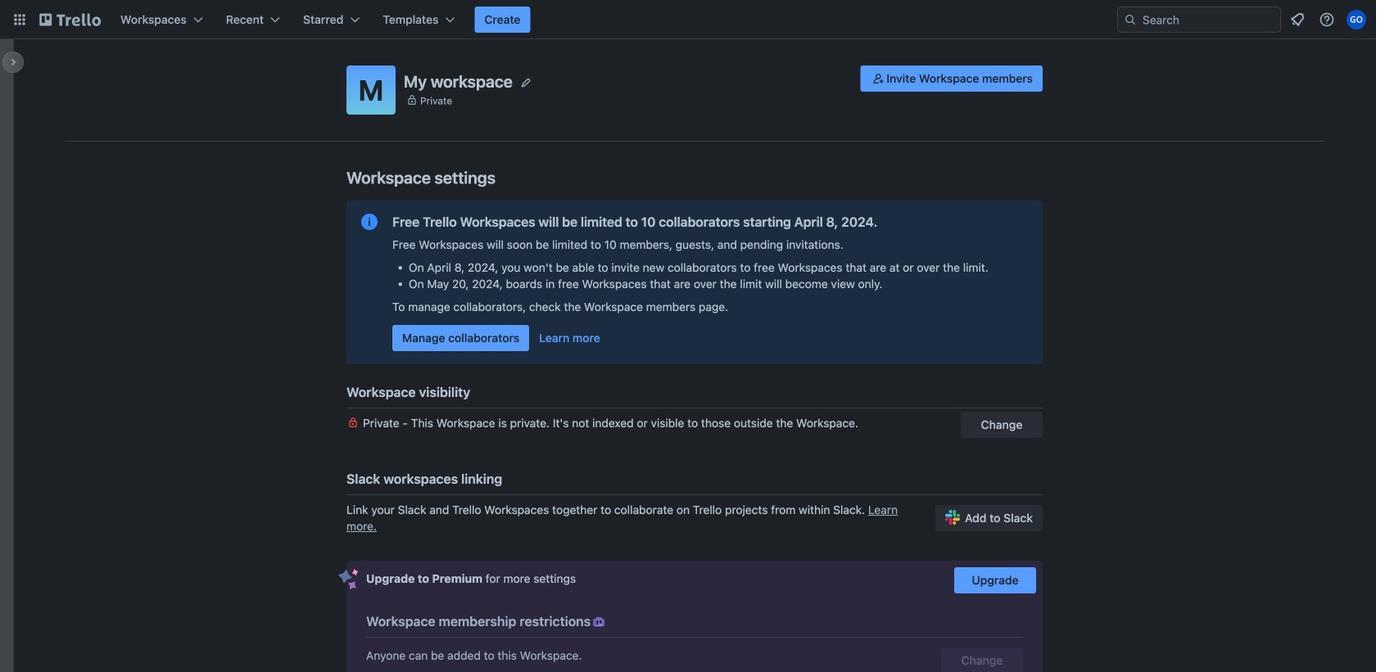 Task type: describe. For each thing, give the bounding box(es) containing it.
open information menu image
[[1319, 11, 1335, 28]]

back to home image
[[39, 7, 101, 33]]

sparkle image
[[338, 569, 359, 591]]

Search field
[[1137, 7, 1280, 32]]

primary element
[[0, 0, 1376, 39]]

0 horizontal spatial sm image
[[591, 614, 607, 631]]

search image
[[1124, 13, 1137, 26]]



Task type: vqa. For each thing, say whether or not it's contained in the screenshot.
fast on the bottom of page
no



Task type: locate. For each thing, give the bounding box(es) containing it.
sm image
[[870, 70, 886, 87], [591, 614, 607, 631]]

1 horizontal spatial sm image
[[870, 70, 886, 87]]

0 notifications image
[[1288, 10, 1307, 29]]

gary orlando (garyorlando) image
[[1347, 10, 1366, 29]]

0 vertical spatial sm image
[[870, 70, 886, 87]]

1 vertical spatial sm image
[[591, 614, 607, 631]]



